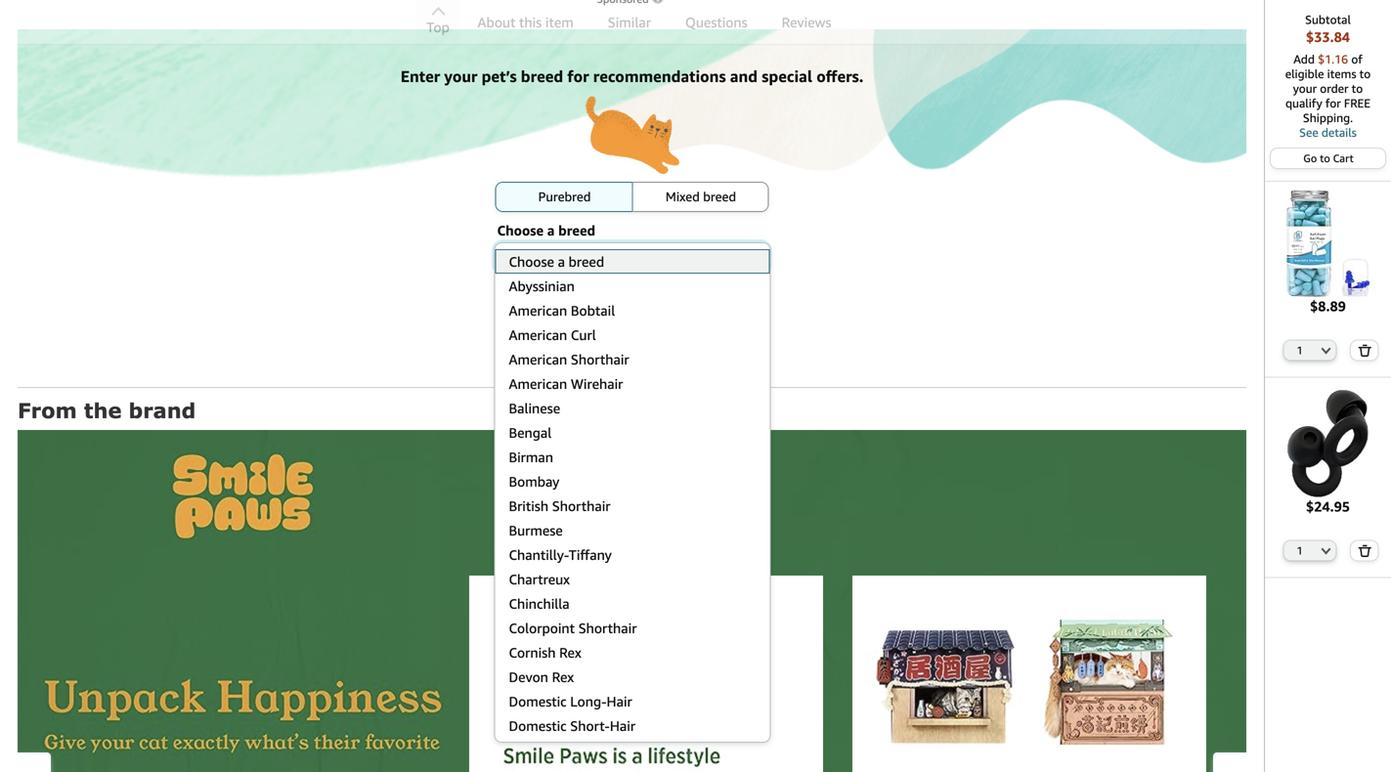 Task type: describe. For each thing, give the bounding box(es) containing it.
0 vertical spatial choose a breed
[[497, 222, 595, 239]]

chantilly-
[[509, 547, 569, 563]]

brand
[[129, 398, 196, 423]]

2 american from the top
[[509, 327, 567, 343]]

your inside of eligible items to your order to qualify for free shipping.
[[1293, 82, 1317, 95]]

devon
[[509, 669, 548, 685]]

curl
[[571, 327, 596, 343]]

0 vertical spatial rex
[[559, 645, 581, 661]]

abyssinian link
[[495, 274, 770, 298]]

choose a breed link
[[495, 249, 770, 274]]

birman link
[[495, 445, 770, 469]]

cart
[[1333, 152, 1354, 165]]

american bobtail link
[[495, 298, 770, 323]]

british shorthair link
[[495, 494, 770, 518]]

bengal
[[509, 425, 552, 441]]

subtotal
[[1305, 13, 1351, 26]]

to left me
[[668, 331, 680, 345]]

choose inside choose a breed abyssinian american bobtail american curl american shorthair american wirehair balinese bengal birman bombay british shorthair burmese chantilly-tiffany chartreux chinchilla colorpoint shorthair cornish rex devon rex domestic long-hair domestic short-hair egyptian mau
[[509, 254, 554, 270]]

item
[[545, 14, 574, 30]]

is
[[589, 331, 597, 345]]

dropdown image for $8.89
[[1321, 347, 1331, 355]]

dropdown image for $24.95
[[1321, 547, 1331, 555]]

a inside choose a breed abyssinian american bobtail american curl american shorthair american wirehair balinese bengal birman bombay british shorthair burmese chantilly-tiffany chartreux chinchilla colorpoint shorthair cornish rex devon rex domestic long-hair domestic short-hair egyptian mau
[[558, 254, 565, 270]]

american wirehair link
[[495, 371, 770, 396]]

1 vertical spatial hair
[[610, 718, 636, 734]]

go to cart
[[1303, 152, 1354, 165]]

not
[[600, 331, 619, 345]]

bombay
[[509, 474, 559, 490]]

questions
[[685, 14, 748, 30]]

$1.16
[[1318, 52, 1348, 66]]

egyptian mau link
[[495, 738, 770, 763]]

items
[[1327, 67, 1356, 81]]

relevant
[[622, 331, 665, 345]]

birman
[[509, 449, 553, 465]]

eligible
[[1285, 67, 1324, 81]]

content image
[[469, 576, 823, 772]]

american curl link
[[495, 323, 770, 347]]

chartreux
[[509, 571, 570, 588]]

breed inside choose a breed abyssinian american bobtail american curl american shorthair american wirehair balinese bengal birman bombay british shorthair burmese chantilly-tiffany chartreux chinchilla colorpoint shorthair cornish rex devon rex domestic long-hair domestic short-hair egyptian mau
[[569, 254, 604, 270]]

1 vertical spatial shorthair
[[552, 498, 611, 514]]

0 horizontal spatial your
[[444, 67, 477, 86]]

balinese link
[[495, 396, 770, 420]]

domestic short-hair link
[[495, 714, 770, 738]]

special
[[762, 67, 812, 86]]

add $1.16
[[1294, 52, 1351, 66]]

chinchilla link
[[495, 591, 770, 616]]

cornish rex link
[[495, 640, 770, 665]]

to up the free
[[1352, 82, 1363, 95]]

reviews
[[782, 14, 831, 30]]

pet's
[[482, 67, 517, 86]]

long-
[[570, 694, 607, 710]]

4 american from the top
[[509, 376, 567, 392]]

add
[[1294, 52, 1315, 66]]

egyptian
[[509, 742, 563, 759]]

about
[[478, 14, 516, 30]]

shipping.
[[1303, 111, 1353, 125]]

the
[[84, 398, 122, 423]]

go
[[1303, 152, 1317, 165]]

abyssinian
[[509, 278, 575, 294]]

enter
[[401, 67, 440, 86]]

top
[[426, 19, 450, 35]]

colorpoint
[[509, 620, 575, 636]]

$8.89
[[1310, 298, 1346, 314]]

choose a breed abyssinian american bobtail american curl american shorthair american wirehair balinese bengal birman bombay british shorthair burmese chantilly-tiffany chartreux chinchilla colorpoint shorthair cornish rex devon rex domestic long-hair domestic short-hair egyptian mau
[[509, 254, 637, 759]]

breed down purebred submit
[[558, 222, 595, 239]]

offers.
[[817, 67, 863, 86]]

mau
[[567, 742, 593, 759]]

this is not relevant to me link
[[565, 331, 699, 345]]

2 vertical spatial shorthair
[[578, 620, 637, 636]]

qualify
[[1286, 96, 1322, 110]]

free
[[1344, 96, 1371, 110]]

$24.95
[[1306, 498, 1350, 515]]

tiffany
[[569, 547, 612, 563]]

Mixed breed radio
[[632, 182, 769, 212]]

domestic long-hair link
[[495, 689, 770, 714]]

1 for $24.95
[[1297, 544, 1303, 557]]



Task type: vqa. For each thing, say whether or not it's contained in the screenshot.
Find
no



Task type: locate. For each thing, give the bounding box(es) containing it.
Purebred submit
[[496, 183, 632, 211]]

to right go
[[1320, 152, 1330, 165]]

short-
[[570, 718, 610, 734]]

dropdown image
[[750, 253, 760, 261]]

choose a breed down purebred radio in the top of the page
[[497, 222, 595, 239]]

0 vertical spatial shorthair
[[571, 351, 629, 368]]

chinchilla
[[509, 596, 570, 612]]

for inside of eligible items to your order to qualify for free shipping.
[[1325, 96, 1341, 110]]

american down abyssinian
[[509, 303, 567, 319]]

and
[[730, 67, 758, 86]]

1 vertical spatial choose a breed
[[507, 250, 595, 265]]

bombay link
[[495, 469, 770, 494]]

this is not relevant to me
[[565, 331, 699, 345]]

1
[[1297, 344, 1303, 357], [1297, 544, 1303, 557]]

order
[[1320, 82, 1349, 95]]

your
[[444, 67, 477, 86], [1293, 82, 1317, 95]]

rex
[[559, 645, 581, 661], [552, 669, 574, 685]]

choose a breed option
[[494, 249, 770, 274]]

shorthair
[[571, 351, 629, 368], [552, 498, 611, 514], [578, 620, 637, 636]]

1 for $8.89
[[1297, 344, 1303, 357]]

of
[[1351, 52, 1363, 66]]

domestic down devon
[[509, 694, 567, 710]]

pancake shop image
[[1029, 589, 1192, 767]]

dropdown image
[[1321, 347, 1331, 355], [1321, 547, 1331, 555]]

1 image
[[18, 430, 1391, 772]]

recommendations
[[593, 67, 726, 86]]

Mixed breed submit
[[633, 183, 768, 211]]

shorthair up cornish rex link at bottom
[[578, 620, 637, 636]]

hair
[[607, 694, 632, 710], [610, 718, 636, 734]]

0 horizontal spatial for
[[567, 67, 589, 86]]

see details
[[1299, 126, 1357, 139]]

breed right pet's
[[521, 67, 563, 86]]

domestic
[[509, 694, 567, 710], [509, 718, 567, 734]]

1 vertical spatial dropdown image
[[1321, 547, 1331, 555]]

american left curl
[[509, 327, 567, 343]]

chantilly-tiffany link
[[495, 543, 770, 567]]

your left pet's
[[444, 67, 477, 86]]

1 vertical spatial rex
[[552, 669, 574, 685]]

see
[[1299, 126, 1318, 139]]

shorthair down 'is'
[[571, 351, 629, 368]]

1 dropdown image from the top
[[1321, 347, 1331, 355]]

domestic up egyptian
[[509, 718, 567, 734]]

breed inside option
[[703, 189, 736, 204]]

1 1 from the top
[[1297, 344, 1303, 357]]

1 domestic from the top
[[509, 694, 567, 710]]

a
[[547, 222, 555, 239], [552, 250, 559, 265], [558, 254, 565, 270]]

rex down colorpoint
[[559, 645, 581, 661]]

None submit
[[1351, 341, 1378, 360], [1351, 541, 1378, 560], [1351, 341, 1378, 360], [1351, 541, 1378, 560]]

1 american from the top
[[509, 303, 567, 319]]

mixed breed
[[666, 189, 736, 204]]

lysian ultra soft foam earplugs sleep, 38db snr 31db nrr sound blocking noise cancelling ear plugs for sleeping, travel, shooting and working -60 pairs pack (lake blue) image
[[1274, 190, 1382, 297]]

loop quiet ear plugs for noise reduction &ndash; super soft, reusable hearing protection in flexible silicone for sleep, noise sensitivity - 8 ear tips in xs/s/m/l &ndash; 26db &amp; nrr 14 noise cancelling &ndash; black image
[[1274, 390, 1382, 497]]

1 vertical spatial 1
[[1297, 544, 1303, 557]]

choose a breed up abyssinian
[[507, 250, 595, 265]]

british
[[509, 498, 549, 514]]

1 vertical spatial for
[[1325, 96, 1341, 110]]

izakaya bar image
[[865, 589, 1027, 767]]

devon rex link
[[495, 665, 770, 689]]

0 vertical spatial for
[[567, 67, 589, 86]]

rex right devon
[[552, 669, 574, 685]]

hair up egyptian mau link
[[610, 718, 636, 734]]

this
[[519, 14, 542, 30]]

american down this
[[509, 351, 567, 368]]

1 horizontal spatial your
[[1293, 82, 1317, 95]]

purebred
[[538, 189, 591, 204]]

about this item
[[478, 14, 574, 30]]

breed up abyssinian
[[562, 250, 595, 265]]

of eligible items to your order to qualify for free shipping.
[[1285, 52, 1371, 125]]

for down order
[[1325, 96, 1341, 110]]

burmese
[[509, 523, 563, 539]]

option group containing purebred
[[495, 182, 769, 212]]

list item
[[86, 576, 440, 772]]

burmese link
[[495, 518, 770, 543]]

2 dropdown image from the top
[[1321, 547, 1331, 555]]

dropdown image left delete image
[[1321, 547, 1331, 555]]

hair up domestic short-hair link at bottom
[[607, 694, 632, 710]]

2 domestic from the top
[[509, 718, 567, 734]]

from
[[18, 398, 77, 423]]

Purebred radio
[[495, 182, 632, 212]]

see details link
[[1275, 125, 1381, 140]]

similar
[[608, 14, 651, 30]]

breed up bobtail in the left top of the page
[[569, 254, 604, 270]]

bengal link
[[495, 420, 770, 445]]

for down item
[[567, 67, 589, 86]]

1 left delete image
[[1297, 544, 1303, 557]]

cornish
[[509, 645, 556, 661]]

$33.84
[[1306, 29, 1350, 45]]

breed right mixed at the top
[[703, 189, 736, 204]]

0 vertical spatial 1
[[1297, 344, 1303, 357]]

american up balinese
[[509, 376, 567, 392]]

go to cart link
[[1271, 149, 1385, 168]]

list box containing choose a breed
[[494, 249, 770, 772]]

choose
[[497, 222, 544, 239], [507, 250, 549, 265], [509, 254, 554, 270]]

details
[[1322, 126, 1357, 139]]

delete image
[[1358, 344, 1372, 357]]

0 vertical spatial domestic
[[509, 694, 567, 710]]

me
[[683, 331, 699, 345]]

2 1 from the top
[[1297, 544, 1303, 557]]

list box
[[494, 249, 770, 772]]

enter your pet's breed for recommendations and special offers.
[[401, 67, 863, 86]]

1 left delete icon
[[1297, 344, 1303, 357]]

your down eligible
[[1293, 82, 1317, 95]]

to inside go to cart link
[[1320, 152, 1330, 165]]

to
[[1360, 67, 1371, 81], [1352, 82, 1363, 95], [1320, 152, 1330, 165], [668, 331, 680, 345]]

bobtail
[[571, 303, 615, 319]]

subtotal $33.84
[[1305, 13, 1351, 45]]

colorpoint shorthair link
[[495, 616, 770, 640]]

american shorthair link
[[495, 347, 770, 371]]

option group
[[495, 182, 769, 212]]

1 horizontal spatial for
[[1325, 96, 1341, 110]]

3 american from the top
[[509, 351, 567, 368]]

from the brand
[[18, 398, 196, 423]]

balinese
[[509, 400, 560, 416]]

this
[[565, 331, 586, 345]]

dropdown image left delete icon
[[1321, 347, 1331, 355]]

chartreux link
[[495, 567, 770, 591]]

0 vertical spatial dropdown image
[[1321, 347, 1331, 355]]

list
[[57, 576, 1391, 772]]

delete image
[[1358, 544, 1372, 557]]

mixed
[[666, 189, 700, 204]]

breed
[[521, 67, 563, 86], [703, 189, 736, 204], [558, 222, 595, 239], [562, 250, 595, 265], [569, 254, 604, 270]]

0 vertical spatial hair
[[607, 694, 632, 710]]

shorthair up tiffany
[[552, 498, 611, 514]]

1 vertical spatial domestic
[[509, 718, 567, 734]]

american
[[509, 303, 567, 319], [509, 327, 567, 343], [509, 351, 567, 368], [509, 376, 567, 392]]

for
[[567, 67, 589, 86], [1325, 96, 1341, 110]]

wirehair
[[571, 376, 623, 392]]

to down of in the right of the page
[[1360, 67, 1371, 81]]



